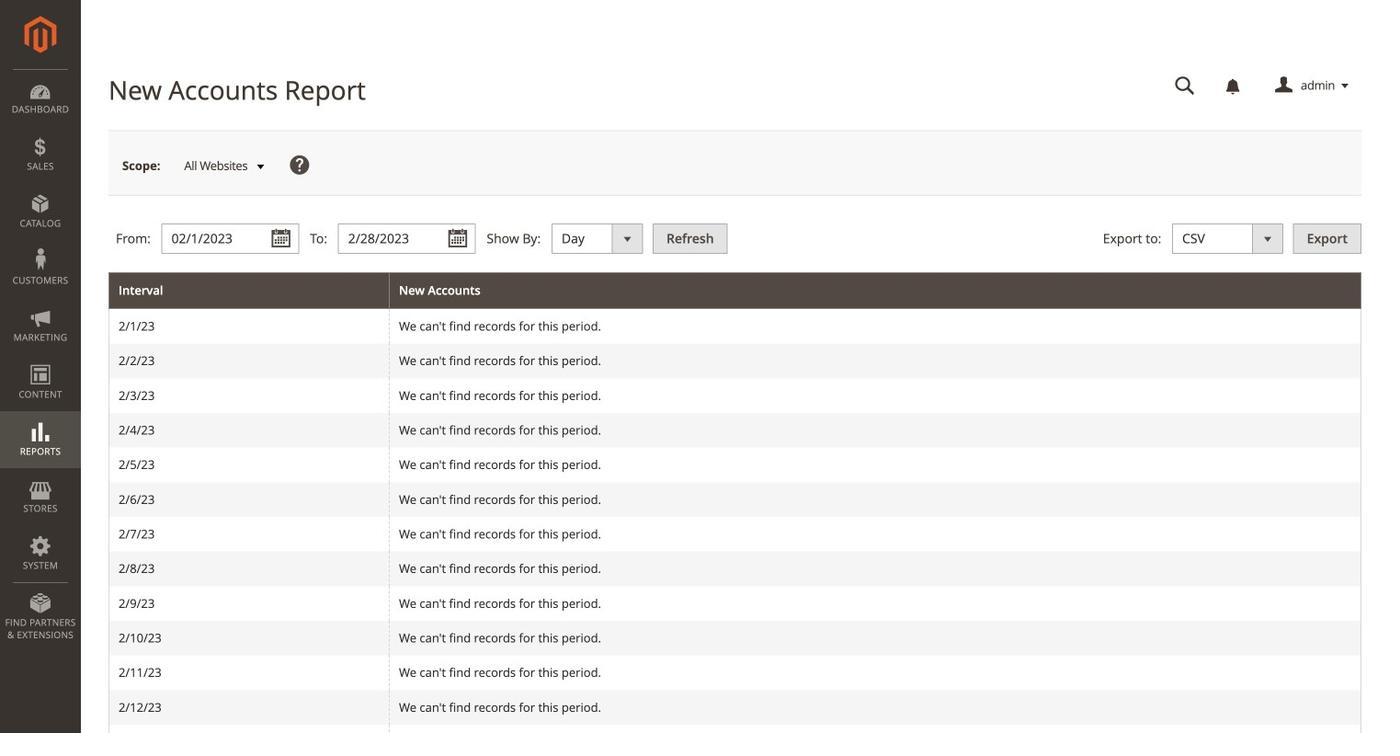 Task type: locate. For each thing, give the bounding box(es) containing it.
magento admin panel image
[[24, 16, 57, 53]]

None text field
[[1163, 70, 1209, 102], [338, 224, 476, 254], [1163, 70, 1209, 102], [338, 224, 476, 254]]

None text field
[[161, 224, 299, 254]]

menu bar
[[0, 69, 81, 650]]



Task type: vqa. For each thing, say whether or not it's contained in the screenshot.
Magento Admin Panel image
yes



